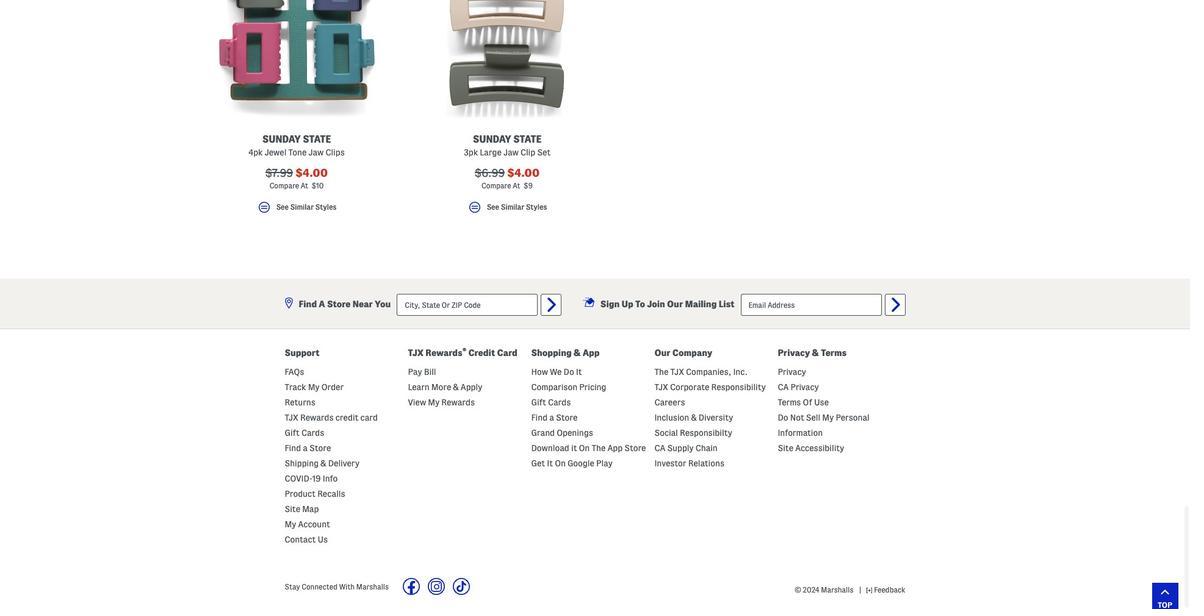 Task type: vqa. For each thing, say whether or not it's contained in the screenshot.
$6.99 SUNDAY
yes



Task type: describe. For each thing, give the bounding box(es) containing it.
2 vertical spatial privacy
[[791, 382, 819, 392]]

faqs track my order returns tjx rewards credit card gift cards find a store shipping & delivery covid-19 info product recalls site map my account contact us
[[285, 367, 378, 545]]

$4.00 for $7.99
[[296, 167, 328, 179]]

similar for $7.99
[[290, 203, 314, 211]]

app inside how we do it comparison pricing gift cards find a store grand openings download it on the app store get it on google play
[[608, 444, 623, 453]]

jewel
[[265, 148, 286, 157]]

support
[[285, 348, 320, 358]]

tjx inside faqs track my order returns tjx rewards credit card gift cards find a store shipping & delivery covid-19 info product recalls site map my account contact us
[[285, 413, 298, 423]]

my up contact
[[285, 520, 296, 530]]

view
[[408, 398, 426, 408]]

my inside privacy ca privacy terms of use do not sell my personal information site accessibility
[[822, 413, 834, 423]]

responsibilty
[[680, 428, 732, 438]]

more
[[431, 382, 451, 392]]

& inside faqs track my order returns tjx rewards credit card gift cards find a store shipping & delivery covid-19 info product recalls site map my account contact us
[[321, 459, 326, 469]]

©
[[795, 586, 801, 594]]

covid-19 info link
[[285, 474, 338, 484]]

3pk
[[464, 148, 478, 157]]

sign
[[600, 299, 620, 309]]

1 horizontal spatial it
[[576, 367, 582, 377]]

get it on google play link
[[531, 459, 613, 469]]

see similar styles button for $6.99
[[415, 200, 599, 220]]

privacy & terms
[[778, 348, 847, 358]]

rewards inside pay bill learn more & apply view my rewards
[[441, 398, 475, 408]]

0 horizontal spatial it
[[547, 459, 553, 469]]

pay bill link
[[408, 367, 436, 377]]

state for $7.99
[[303, 134, 331, 144]]

$7.99
[[265, 167, 293, 179]]

we
[[550, 367, 562, 377]]

store left supply
[[625, 444, 646, 453]]

relations
[[688, 459, 724, 469]]

a inside faqs track my order returns tjx rewards credit card gift cards find a store shipping & delivery covid-19 info product recalls site map my account contact us
[[303, 444, 308, 453]]

tjx rewards credit card link
[[285, 413, 378, 423]]

social
[[655, 428, 678, 438]]

it
[[571, 444, 577, 453]]

store inside faqs track my order returns tjx rewards credit card gift cards find a store shipping & delivery covid-19 info product recalls site map my account contact us
[[309, 444, 331, 453]]

terms of use link
[[778, 398, 829, 408]]

contact us link
[[285, 535, 328, 545]]

compare for $6.99
[[482, 182, 511, 190]]

0 horizontal spatial app
[[583, 348, 600, 358]]

0 vertical spatial find
[[299, 299, 317, 309]]

tjx up corporate
[[670, 367, 684, 377]]

shipping & delivery link
[[285, 459, 359, 469]]

credit
[[468, 348, 495, 358]]

styles for $7.99
[[315, 203, 337, 211]]

site accessibility link
[[778, 444, 844, 453]]

track my order link
[[285, 382, 344, 392]]

list
[[719, 299, 735, 309]]

1 horizontal spatial on
[[579, 444, 590, 453]]

gift inside faqs track my order returns tjx rewards credit card gift cards find a store shipping & delivery covid-19 info product recalls site map my account contact us
[[285, 428, 300, 438]]

& up ca privacy link
[[812, 348, 819, 358]]

investor
[[655, 459, 686, 469]]

sell
[[806, 413, 820, 423]]

0 vertical spatial find a store link
[[531, 413, 578, 423]]

2024
[[803, 586, 819, 594]]

see similar styles button for $7.99
[[204, 200, 389, 220]]

Sign Up To Join Our Mailing List email field
[[741, 294, 882, 316]]

credit
[[335, 413, 358, 423]]

privacy link
[[778, 367, 806, 377]]

comparison pricing link
[[531, 382, 606, 392]]

shipping
[[285, 459, 319, 469]]

google
[[568, 459, 594, 469]]

play
[[596, 459, 613, 469]]

learn
[[408, 382, 429, 392]]

my right track
[[308, 382, 320, 392]]

the inside how we do it comparison pricing gift cards find a store grand openings download it on the app store get it on google play
[[592, 444, 606, 453]]

privacy ca privacy terms of use do not sell my personal information site accessibility
[[778, 367, 870, 453]]

bill
[[424, 367, 436, 377]]

learn more & apply link
[[408, 382, 482, 392]]

cards inside how we do it comparison pricing gift cards find a store grand openings download it on the app store get it on google play
[[548, 398, 571, 408]]

download
[[531, 444, 569, 453]]

pay
[[408, 367, 422, 377]]

state for $6.99
[[513, 134, 541, 144]]

chain
[[696, 444, 718, 453]]

jaw inside sunday state 4pk jewel tone jaw clips
[[308, 148, 324, 157]]

inclusion & diversity link
[[655, 413, 733, 423]]

feedback
[[872, 586, 905, 594]]

companies,
[[686, 367, 731, 377]]

find inside how we do it comparison pricing gift cards find a store grand openings download it on the app store get it on google play
[[531, 413, 548, 423]]

with
[[339, 583, 355, 591]]

marshalls inside follow us on social media element
[[356, 583, 389, 591]]

top
[[1158, 601, 1172, 609]]

19
[[312, 474, 321, 484]]

accessibility
[[795, 444, 844, 453]]

sunday state 4pk jewel tone jaw clips compare at              $10 element
[[204, 0, 389, 220]]

$9
[[524, 182, 533, 190]]

do inside privacy ca privacy terms of use do not sell my personal information site accessibility
[[778, 413, 788, 423]]

grand openings link
[[531, 428, 593, 438]]

openings
[[557, 428, 593, 438]]

large
[[480, 148, 502, 157]]

get
[[531, 459, 545, 469]]

ca supply chain link
[[655, 444, 718, 453]]

see similar styles for $6.99
[[487, 203, 547, 211]]

a inside how we do it comparison pricing gift cards find a store grand openings download it on the app store get it on google play
[[549, 413, 554, 423]]

$4.00 for $6.99
[[507, 167, 540, 179]]

my inside pay bill learn more & apply view my rewards
[[428, 398, 440, 408]]

covid-
[[285, 474, 312, 484]]

how we do it comparison pricing gift cards find a store grand openings download it on the app store get it on google play
[[531, 367, 646, 469]]

compare for $7.99
[[270, 182, 299, 190]]

stay connected with marshalls
[[285, 583, 389, 591]]

& right "shopping"
[[574, 348, 581, 358]]

marshalls inside © 2024 marshalls |
[[821, 586, 853, 594]]

$7.99 $4.00 compare at              $10
[[265, 167, 328, 190]]

product
[[285, 489, 316, 499]]

you
[[375, 299, 391, 309]]

card
[[497, 348, 517, 358]]

& inside pay bill learn more & apply view my rewards
[[453, 382, 459, 392]]

join
[[647, 299, 665, 309]]

supply
[[667, 444, 694, 453]]

apply
[[461, 382, 482, 392]]

see for $6.99
[[487, 203, 499, 211]]

faqs link
[[285, 367, 304, 377]]

cards inside faqs track my order returns tjx rewards credit card gift cards find a store shipping & delivery covid-19 info product recalls site map my account contact us
[[301, 428, 324, 438]]

info
[[323, 474, 338, 484]]

styles for $6.99
[[526, 203, 547, 211]]

near
[[353, 299, 373, 309]]

$6.99
[[475, 167, 505, 179]]

tone
[[288, 148, 307, 157]]

order
[[321, 382, 344, 392]]

find a store near you
[[299, 299, 391, 309]]

|
[[859, 586, 861, 594]]

to
[[635, 299, 645, 309]]

sunday state 3pk large jaw clip set
[[464, 134, 551, 157]]

site inside faqs track my order returns tjx rewards credit card gift cards find a store shipping & delivery covid-19 info product recalls site map my account contact us
[[285, 505, 300, 514]]

find a store near you link
[[285, 298, 391, 309]]

find inside faqs track my order returns tjx rewards credit card gift cards find a store shipping & delivery covid-19 info product recalls site map my account contact us
[[285, 444, 301, 453]]

clips
[[326, 148, 345, 157]]

3pk large jaw clip set image
[[415, 0, 599, 119]]

store up grand openings link at the left of the page
[[556, 413, 578, 423]]



Task type: locate. For each thing, give the bounding box(es) containing it.
marshalls
[[356, 583, 389, 591], [821, 586, 853, 594]]

1 horizontal spatial see
[[487, 203, 499, 211]]

1 similar from the left
[[290, 203, 314, 211]]

tjx up pay
[[408, 348, 424, 358]]

faqs
[[285, 367, 304, 377]]

1 compare from the left
[[270, 182, 299, 190]]

personal
[[836, 413, 870, 423]]

sunday inside sunday state 4pk jewel tone jaw clips
[[262, 134, 301, 144]]

1 jaw from the left
[[308, 148, 324, 157]]

0 horizontal spatial site
[[285, 505, 300, 514]]

jaw left clip
[[503, 148, 519, 157]]

styles down '$9' on the left top
[[526, 203, 547, 211]]

gift down comparison
[[531, 398, 546, 408]]

cards down comparison
[[548, 398, 571, 408]]

ca inside privacy ca privacy terms of use do not sell my personal information site accessibility
[[778, 382, 789, 392]]

on right 'it'
[[579, 444, 590, 453]]

it up comparison pricing link
[[576, 367, 582, 377]]

connected
[[302, 583, 338, 591]]

compare down $6.99 at the left top of the page
[[482, 182, 511, 190]]

0 vertical spatial the
[[655, 367, 669, 377]]

social responsibilty link
[[655, 428, 732, 438]]

0 horizontal spatial compare
[[270, 182, 299, 190]]

grand
[[531, 428, 555, 438]]

similar inside sunday state 4pk jewel tone jaw clips compare at              $10 element
[[290, 203, 314, 211]]

0 horizontal spatial state
[[303, 134, 331, 144]]

store right a
[[327, 299, 351, 309]]

do left not
[[778, 413, 788, 423]]

0 horizontal spatial gift cards link
[[285, 428, 324, 438]]

privacy up terms of use link
[[791, 382, 819, 392]]

a
[[549, 413, 554, 423], [303, 444, 308, 453]]

1 vertical spatial app
[[608, 444, 623, 453]]

0 horizontal spatial the
[[592, 444, 606, 453]]

privacy up ca privacy link
[[778, 367, 806, 377]]

$4.00 up $10
[[296, 167, 328, 179]]

information
[[778, 428, 823, 438]]

styles
[[315, 203, 337, 211], [526, 203, 547, 211]]

1 horizontal spatial styles
[[526, 203, 547, 211]]

0 vertical spatial terms
[[821, 348, 847, 358]]

see inside sunday state 4pk jewel tone jaw clips compare at              $10 element
[[276, 203, 289, 211]]

store up shipping & delivery link
[[309, 444, 331, 453]]

contact
[[285, 535, 316, 545]]

privacy for ca
[[778, 367, 806, 377]]

1 horizontal spatial see similar styles button
[[415, 200, 599, 220]]

see for $7.99
[[276, 203, 289, 211]]

it right get
[[547, 459, 553, 469]]

0 horizontal spatial styles
[[315, 203, 337, 211]]

ca inside the tjx companies, inc. tjx corporate responsibility careers inclusion & diversity social responsibilty ca supply chain investor relations
[[655, 444, 665, 453]]

do not sell my personal information link
[[778, 413, 870, 438]]

1 horizontal spatial site
[[778, 444, 793, 453]]

a
[[319, 299, 325, 309]]

1 vertical spatial on
[[555, 459, 566, 469]]

sunday inside 'sunday state 3pk large jaw clip set'
[[473, 134, 511, 144]]

styles inside sunday state 4pk jewel tone jaw clips compare at              $10 element
[[315, 203, 337, 211]]

$6.99 $4.00 compare at              $9
[[475, 167, 540, 190]]

0 horizontal spatial see similar styles
[[276, 203, 337, 211]]

None submit
[[541, 294, 562, 316], [885, 294, 905, 316], [541, 294, 562, 316], [885, 294, 905, 316]]

2 jaw from the left
[[503, 148, 519, 157]]

1 horizontal spatial the
[[655, 367, 669, 377]]

recalls
[[317, 489, 345, 499]]

2 state from the left
[[513, 134, 541, 144]]

investor relations link
[[655, 459, 724, 469]]

1 vertical spatial ca
[[655, 444, 665, 453]]

& right more
[[453, 382, 459, 392]]

1 vertical spatial cards
[[301, 428, 324, 438]]

ca down the privacy link
[[778, 382, 789, 392]]

0 vertical spatial gift
[[531, 398, 546, 408]]

compare inside $7.99 $4.00 compare at              $10
[[270, 182, 299, 190]]

rewards up bill
[[426, 348, 462, 358]]

see similar styles down '$9' on the left top
[[487, 203, 547, 211]]

1 vertical spatial site
[[285, 505, 300, 514]]

gift cards link
[[531, 398, 571, 408], [285, 428, 324, 438]]

of
[[803, 398, 812, 408]]

state up clips
[[303, 134, 331, 144]]

tjx rewards ® credit card
[[408, 347, 517, 358]]

app
[[583, 348, 600, 358], [608, 444, 623, 453]]

0 vertical spatial our
[[667, 299, 683, 309]]

set
[[537, 148, 551, 157]]

sign up to join our mailing list
[[600, 299, 735, 309]]

2 see similar styles button from the left
[[415, 200, 599, 220]]

see similar styles inside sunday state 3pk large jaw clip set compare at              $9 "element"
[[487, 203, 547, 211]]

the tjx companies, inc. tjx corporate responsibility careers inclusion & diversity social responsibilty ca supply chain investor relations
[[655, 367, 766, 469]]

not
[[790, 413, 804, 423]]

find a store link up the shipping
[[285, 444, 331, 453]]

sunday
[[262, 134, 301, 144], [473, 134, 511, 144]]

0 horizontal spatial marshalls
[[356, 583, 389, 591]]

Find A Store Near You text field
[[397, 294, 538, 316]]

1 vertical spatial a
[[303, 444, 308, 453]]

1 horizontal spatial find a store link
[[531, 413, 578, 423]]

1 vertical spatial do
[[778, 413, 788, 423]]

1 see from the left
[[276, 203, 289, 211]]

gift inside how we do it comparison pricing gift cards find a store grand openings download it on the app store get it on google play
[[531, 398, 546, 408]]

0 vertical spatial it
[[576, 367, 582, 377]]

®
[[462, 347, 466, 354]]

our
[[667, 299, 683, 309], [655, 348, 671, 358]]

marshalls right with
[[356, 583, 389, 591]]

returns
[[285, 398, 315, 408]]

find up the shipping
[[285, 444, 301, 453]]

rewards inside tjx rewards ® credit card
[[426, 348, 462, 358]]

1 horizontal spatial $4.00
[[507, 167, 540, 179]]

find a store link
[[531, 413, 578, 423], [285, 444, 331, 453]]

tjx inside tjx rewards ® credit card
[[408, 348, 424, 358]]

up
[[622, 299, 633, 309]]

compare
[[270, 182, 299, 190], [482, 182, 511, 190]]

1 horizontal spatial do
[[778, 413, 788, 423]]

site down information
[[778, 444, 793, 453]]

&
[[574, 348, 581, 358], [812, 348, 819, 358], [453, 382, 459, 392], [691, 413, 697, 423], [321, 459, 326, 469]]

a up the shipping
[[303, 444, 308, 453]]

find a store link up grand openings link at the left of the page
[[531, 413, 578, 423]]

1 horizontal spatial a
[[549, 413, 554, 423]]

follow us on social media element
[[285, 578, 595, 598]]

0 horizontal spatial similar
[[290, 203, 314, 211]]

top link
[[1152, 583, 1178, 610]]

do inside how we do it comparison pricing gift cards find a store grand openings download it on the app store get it on google play
[[564, 367, 574, 377]]

state up clip
[[513, 134, 541, 144]]

0 horizontal spatial cards
[[301, 428, 324, 438]]

company
[[672, 348, 713, 358]]

2 vertical spatial find
[[285, 444, 301, 453]]

0 horizontal spatial gift
[[285, 428, 300, 438]]

privacy for &
[[778, 348, 810, 358]]

1 horizontal spatial compare
[[482, 182, 511, 190]]

& up the social responsibilty "link" on the bottom of the page
[[691, 413, 697, 423]]

find
[[299, 299, 317, 309], [531, 413, 548, 423], [285, 444, 301, 453]]

1 vertical spatial terms
[[778, 398, 801, 408]]

download it on the app store link
[[531, 444, 646, 453]]

our left company
[[655, 348, 671, 358]]

see similar styles down $10
[[276, 203, 337, 211]]

1 see similar styles button from the left
[[204, 200, 389, 220]]

cards down "tjx rewards credit card" link
[[301, 428, 324, 438]]

gift cards link up the shipping
[[285, 428, 324, 438]]

0 horizontal spatial on
[[555, 459, 566, 469]]

shopping & app
[[531, 348, 600, 358]]

app up play
[[608, 444, 623, 453]]

see similar styles button down $6.99 $4.00 compare at              $9
[[415, 200, 599, 220]]

0 horizontal spatial ca
[[655, 444, 665, 453]]

the tjx companies, inc. link
[[655, 367, 748, 377]]

the up play
[[592, 444, 606, 453]]

clip
[[521, 148, 535, 157]]

0 vertical spatial privacy
[[778, 348, 810, 358]]

0 vertical spatial on
[[579, 444, 590, 453]]

product recalls link
[[285, 489, 345, 499]]

find left a
[[299, 299, 317, 309]]

0 horizontal spatial jaw
[[308, 148, 324, 157]]

sunday up large
[[473, 134, 511, 144]]

0 vertical spatial rewards
[[426, 348, 462, 358]]

2 see from the left
[[487, 203, 499, 211]]

ca down social
[[655, 444, 665, 453]]

tjx
[[408, 348, 424, 358], [670, 367, 684, 377], [655, 382, 668, 392], [285, 413, 298, 423]]

0 vertical spatial a
[[549, 413, 554, 423]]

state inside sunday state 4pk jewel tone jaw clips
[[303, 134, 331, 144]]

pay bill learn more & apply view my rewards
[[408, 367, 482, 408]]

the
[[655, 367, 669, 377], [592, 444, 606, 453]]

see inside sunday state 3pk large jaw clip set compare at              $9 "element"
[[487, 203, 499, 211]]

see down $7.99 $4.00 compare at              $10
[[276, 203, 289, 211]]

styles down $10
[[315, 203, 337, 211]]

site map link
[[285, 505, 319, 514]]

1 vertical spatial it
[[547, 459, 553, 469]]

app up 'pricing'
[[583, 348, 600, 358]]

0 horizontal spatial see similar styles button
[[204, 200, 389, 220]]

compare down $7.99
[[270, 182, 299, 190]]

1 vertical spatial rewards
[[441, 398, 475, 408]]

ca
[[778, 382, 789, 392], [655, 444, 665, 453]]

jaw right tone
[[308, 148, 324, 157]]

$4.00 up '$9' on the left top
[[507, 167, 540, 179]]

$10
[[312, 182, 324, 190]]

$4.00 inside $7.99 $4.00 compare at              $10
[[296, 167, 328, 179]]

2 compare from the left
[[482, 182, 511, 190]]

see similar styles button down $7.99 $4.00 compare at              $10
[[204, 200, 389, 220]]

sunday state 3pk large jaw clip set compare at              $9 element
[[415, 0, 599, 220]]

do right we
[[564, 367, 574, 377]]

similar inside sunday state 3pk large jaw clip set compare at              $9 "element"
[[501, 203, 524, 211]]

on down download
[[555, 459, 566, 469]]

a up grand
[[549, 413, 554, 423]]

terms up not
[[778, 398, 801, 408]]

responsibility
[[711, 382, 766, 392]]

1 vertical spatial gift
[[285, 428, 300, 438]]

our right join
[[667, 299, 683, 309]]

stay
[[285, 583, 300, 591]]

0 vertical spatial gift cards link
[[531, 398, 571, 408]]

similar down '$9' on the left top
[[501, 203, 524, 211]]

0 horizontal spatial sunday
[[262, 134, 301, 144]]

1 horizontal spatial state
[[513, 134, 541, 144]]

1 horizontal spatial sunday
[[473, 134, 511, 144]]

2 styles from the left
[[526, 203, 547, 211]]

see
[[276, 203, 289, 211], [487, 203, 499, 211]]

pricing
[[579, 382, 606, 392]]

similar
[[290, 203, 314, 211], [501, 203, 524, 211]]

my
[[308, 382, 320, 392], [428, 398, 440, 408], [822, 413, 834, 423], [285, 520, 296, 530]]

1 vertical spatial our
[[655, 348, 671, 358]]

the inside the tjx companies, inc. tjx corporate responsibility careers inclusion & diversity social responsibilty ca supply chain investor relations
[[655, 367, 669, 377]]

1 horizontal spatial marshalls
[[821, 586, 853, 594]]

2 similar from the left
[[501, 203, 524, 211]]

tjx corporate responsibility link
[[655, 382, 766, 392]]

0 horizontal spatial $4.00
[[296, 167, 328, 179]]

1 vertical spatial privacy
[[778, 367, 806, 377]]

1 horizontal spatial gift
[[531, 398, 546, 408]]

rewards inside faqs track my order returns tjx rewards credit card gift cards find a store shipping & delivery covid-19 info product recalls site map my account contact us
[[300, 413, 334, 423]]

site down product
[[285, 505, 300, 514]]

map
[[302, 505, 319, 514]]

gift cards link down comparison
[[531, 398, 571, 408]]

0 horizontal spatial do
[[564, 367, 574, 377]]

1 styles from the left
[[315, 203, 337, 211]]

1 vertical spatial gift cards link
[[285, 428, 324, 438]]

gift down returns link
[[285, 428, 300, 438]]

inc.
[[733, 367, 748, 377]]

terms up use
[[821, 348, 847, 358]]

see similar styles for $7.99
[[276, 203, 337, 211]]

tjx up the careers
[[655, 382, 668, 392]]

do
[[564, 367, 574, 377], [778, 413, 788, 423]]

how
[[531, 367, 548, 377]]

tjx down the returns
[[285, 413, 298, 423]]

terms inside privacy ca privacy terms of use do not sell my personal information site accessibility
[[778, 398, 801, 408]]

returns link
[[285, 398, 315, 408]]

styles inside sunday state 3pk large jaw clip set compare at              $9 "element"
[[526, 203, 547, 211]]

1 horizontal spatial ca
[[778, 382, 789, 392]]

4pk jewel tone jaw clips image
[[204, 0, 389, 119]]

1 horizontal spatial cards
[[548, 398, 571, 408]]

1 vertical spatial the
[[592, 444, 606, 453]]

similar for $6.99
[[501, 203, 524, 211]]

1 horizontal spatial app
[[608, 444, 623, 453]]

site inside privacy ca privacy terms of use do not sell my personal information site accessibility
[[778, 444, 793, 453]]

sunday for $7.99
[[262, 134, 301, 144]]

the down our company
[[655, 367, 669, 377]]

& up the info
[[321, 459, 326, 469]]

1 horizontal spatial jaw
[[503, 148, 519, 157]]

1 $4.00 from the left
[[296, 167, 328, 179]]

sunday for $6.99
[[473, 134, 511, 144]]

my right the view
[[428, 398, 440, 408]]

1 vertical spatial find
[[531, 413, 548, 423]]

1 horizontal spatial terms
[[821, 348, 847, 358]]

state inside 'sunday state 3pk large jaw clip set'
[[513, 134, 541, 144]]

similar down $10
[[290, 203, 314, 211]]

rewards down 'learn more & apply' "link"
[[441, 398, 475, 408]]

see similar styles inside sunday state 4pk jewel tone jaw clips compare at              $10 element
[[276, 203, 337, 211]]

1 sunday from the left
[[262, 134, 301, 144]]

0 vertical spatial cards
[[548, 398, 571, 408]]

rewards down returns link
[[300, 413, 334, 423]]

compare inside $6.99 $4.00 compare at              $9
[[482, 182, 511, 190]]

0 horizontal spatial find a store link
[[285, 444, 331, 453]]

1 see similar styles from the left
[[276, 203, 337, 211]]

feedback link
[[867, 586, 905, 595]]

site
[[778, 444, 793, 453], [285, 505, 300, 514]]

0 vertical spatial ca
[[778, 382, 789, 392]]

2 vertical spatial rewards
[[300, 413, 334, 423]]

0 horizontal spatial a
[[303, 444, 308, 453]]

0 vertical spatial do
[[564, 367, 574, 377]]

inclusion
[[655, 413, 689, 423]]

0 horizontal spatial see
[[276, 203, 289, 211]]

jaw inside 'sunday state 3pk large jaw clip set'
[[503, 148, 519, 157]]

1 state from the left
[[303, 134, 331, 144]]

card
[[360, 413, 378, 423]]

my right the sell
[[822, 413, 834, 423]]

2 $4.00 from the left
[[507, 167, 540, 179]]

sunday up jewel
[[262, 134, 301, 144]]

1 vertical spatial find a store link
[[285, 444, 331, 453]]

see down $6.99 $4.00 compare at              $9
[[487, 203, 499, 211]]

track
[[285, 382, 306, 392]]

gift
[[531, 398, 546, 408], [285, 428, 300, 438]]

marshalls left |
[[821, 586, 853, 594]]

2 see similar styles from the left
[[487, 203, 547, 211]]

$4.00 inside $6.99 $4.00 compare at              $9
[[507, 167, 540, 179]]

1 horizontal spatial gift cards link
[[531, 398, 571, 408]]

1 horizontal spatial similar
[[501, 203, 524, 211]]

2 sunday from the left
[[473, 134, 511, 144]]

privacy up the privacy link
[[778, 348, 810, 358]]

1 horizontal spatial see similar styles
[[487, 203, 547, 211]]

0 horizontal spatial terms
[[778, 398, 801, 408]]

$4.00
[[296, 167, 328, 179], [507, 167, 540, 179]]

find up grand
[[531, 413, 548, 423]]

0 vertical spatial site
[[778, 444, 793, 453]]

& inside the tjx companies, inc. tjx corporate responsibility careers inclusion & diversity social responsibilty ca supply chain investor relations
[[691, 413, 697, 423]]

how we do it link
[[531, 367, 582, 377]]

0 vertical spatial app
[[583, 348, 600, 358]]



